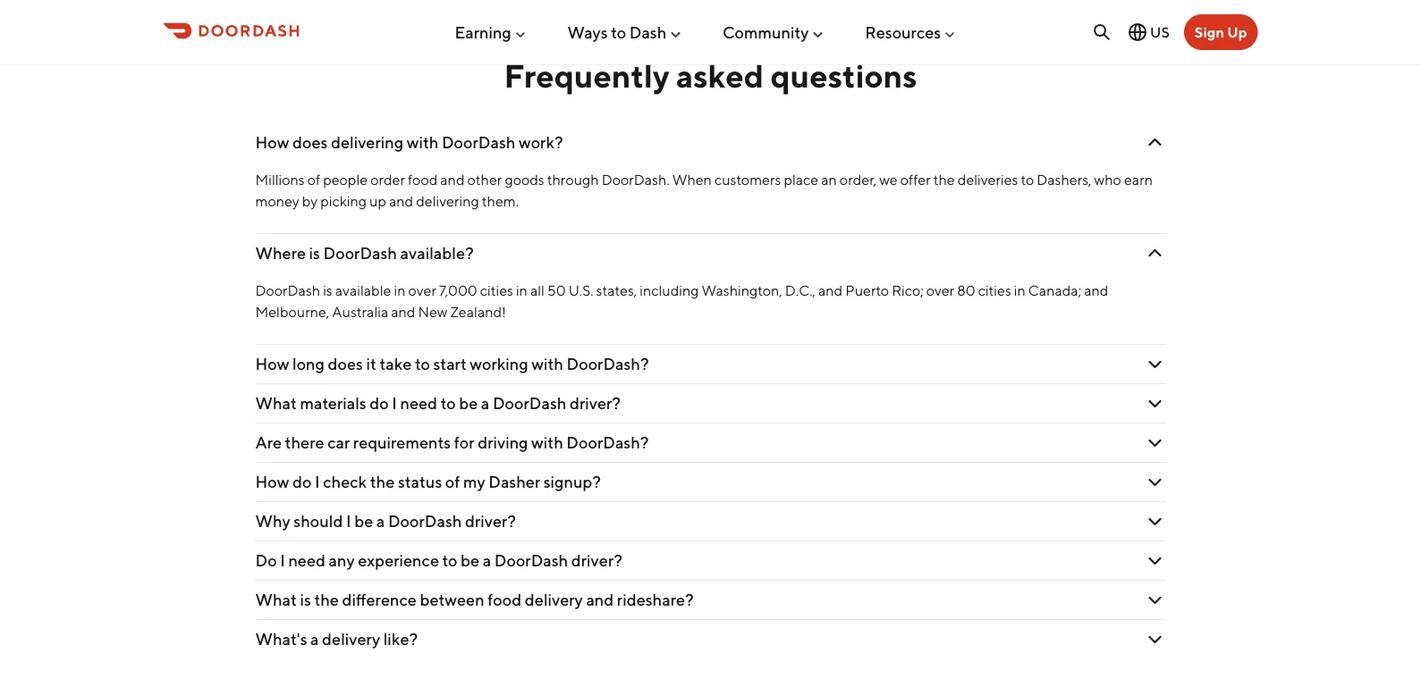 Task type: vqa. For each thing, say whether or not it's contained in the screenshot.
whether
no



Task type: describe. For each thing, give the bounding box(es) containing it.
when
[[672, 171, 712, 188]]

2 cities from the left
[[978, 282, 1011, 299]]

money
[[255, 193, 299, 210]]

check
[[323, 473, 367, 492]]

people
[[323, 171, 368, 188]]

are there car requirements for driving with doordash?
[[255, 433, 649, 453]]

be for need
[[459, 394, 478, 413]]

1 vertical spatial with
[[532, 355, 563, 374]]

doordash is available in over 7,000 cities in all 50 u.s. states, including washington, d.c., and puerto rico; over 80 cities in canada; and melbourne, australia and new zealand!
[[255, 282, 1109, 321]]

1 vertical spatial be
[[354, 512, 373, 531]]

0 vertical spatial need
[[400, 394, 437, 413]]

7,000
[[439, 282, 477, 299]]

doordash up available
[[323, 244, 397, 263]]

for
[[454, 433, 475, 453]]

0 vertical spatial does
[[292, 133, 328, 152]]

earning link
[[455, 15, 527, 49]]

like?
[[383, 630, 418, 649]]

new
[[418, 304, 448, 321]]

1 over from the left
[[408, 282, 436, 299]]

place
[[784, 171, 819, 188]]

what materials do i need to be a doordash driver?
[[255, 394, 621, 413]]

are
[[255, 433, 282, 453]]

who
[[1094, 171, 1121, 188]]

through
[[547, 171, 599, 188]]

how do i check the status of my dasher signup?
[[255, 473, 601, 492]]

what is the difference between food delivery and rideshare?
[[255, 591, 694, 610]]

is for available
[[323, 282, 332, 299]]

2 over from the left
[[926, 282, 955, 299]]

what's
[[255, 630, 307, 649]]

signup?
[[544, 473, 601, 492]]

to for how long does it take to start working with doordash?
[[415, 355, 430, 374]]

is for doordash
[[309, 244, 320, 263]]

doordash up what is the difference between food delivery and rideshare?
[[494, 551, 568, 571]]

d.c.,
[[785, 282, 816, 299]]

80
[[957, 282, 975, 299]]

working
[[470, 355, 528, 374]]

i left check
[[315, 473, 320, 492]]

chevron down image for of
[[1144, 472, 1166, 493]]

frequently
[[504, 57, 670, 95]]

1 vertical spatial of
[[445, 473, 460, 492]]

food inside millions of people order food and other goods through doordash. when customers place an order, we offer the deliveries to dashers, who earn money by picking up and delivering them.
[[408, 171, 438, 188]]

asked
[[676, 57, 764, 95]]

picking
[[320, 193, 367, 210]]

dash
[[629, 22, 667, 42]]

what's a delivery like?
[[255, 630, 418, 649]]

and left new on the left top
[[391, 304, 415, 321]]

do i need any experience to be a doordash driver?
[[255, 551, 622, 571]]

long
[[292, 355, 325, 374]]

a right what's
[[310, 630, 319, 649]]

including
[[640, 282, 699, 299]]

deliveries
[[958, 171, 1018, 188]]

u.s.
[[569, 282, 594, 299]]

states,
[[596, 282, 637, 299]]

be for experience
[[461, 551, 480, 571]]

2 in from the left
[[516, 282, 528, 299]]

melbourne,
[[255, 304, 329, 321]]

earning
[[455, 22, 511, 42]]

the inside millions of people order food and other goods through doordash. when customers place an order, we offer the deliveries to dashers, who earn money by picking up and delivering them.
[[934, 171, 955, 188]]

rico;
[[892, 282, 924, 299]]

ways to dash
[[567, 22, 667, 42]]

canada;
[[1028, 282, 1081, 299]]

an
[[821, 171, 837, 188]]

0 vertical spatial with
[[407, 133, 439, 152]]

where
[[255, 244, 306, 263]]

how long does it take to start working with doordash?
[[255, 355, 649, 374]]

of inside millions of people order food and other goods through doordash. when customers place an order, we offer the deliveries to dashers, who earn money by picking up and delivering them.
[[307, 171, 320, 188]]

them.
[[482, 193, 519, 210]]

a up what is the difference between food delivery and rideshare?
[[483, 551, 491, 571]]

3 in from the left
[[1014, 282, 1026, 299]]

how does delivering with doordash work?
[[255, 133, 563, 152]]

2 vertical spatial with
[[531, 433, 563, 453]]

chevron down image for driver?
[[1144, 511, 1166, 533]]

available
[[335, 282, 391, 299]]

millions of people order food and other goods through doordash. when customers place an order, we offer the deliveries to dashers, who earn money by picking up and delivering them.
[[255, 171, 1153, 210]]

1 cities from the left
[[480, 282, 513, 299]]

we
[[879, 171, 898, 188]]

between
[[420, 591, 484, 610]]

zealand!
[[450, 304, 506, 321]]

and right 'd.c.,'
[[818, 282, 843, 299]]

car
[[327, 433, 350, 453]]

up
[[369, 193, 386, 210]]

and right canada;
[[1084, 282, 1109, 299]]

doordash.
[[602, 171, 670, 188]]

sign
[[1195, 24, 1224, 41]]

by
[[302, 193, 318, 210]]

rideshare?
[[617, 591, 694, 610]]

millions
[[255, 171, 305, 188]]

us
[[1150, 24, 1170, 41]]

sign up button
[[1184, 14, 1258, 50]]

doordash inside doordash is available in over 7,000 cities in all 50 u.s. states, including washington, d.c., and puerto rico; over 80 cities in canada; and melbourne, australia and new zealand!
[[255, 282, 320, 299]]

0 horizontal spatial need
[[288, 551, 326, 571]]

puerto
[[845, 282, 889, 299]]

experience
[[358, 551, 439, 571]]

resources
[[865, 22, 941, 42]]

3 chevron down image from the top
[[1144, 432, 1166, 454]]

5 chevron down image from the top
[[1144, 629, 1166, 651]]

all
[[530, 282, 545, 299]]

driver? for do i need any experience to be a doordash driver?
[[571, 551, 622, 571]]

dasher
[[489, 473, 540, 492]]

and right up
[[389, 193, 413, 210]]



Task type: locate. For each thing, give the bounding box(es) containing it.
1 vertical spatial doordash?
[[566, 433, 649, 453]]

other
[[467, 171, 502, 188]]

ways
[[567, 22, 608, 42]]

4 chevron down image from the top
[[1144, 550, 1166, 572]]

0 horizontal spatial in
[[394, 282, 406, 299]]

1 horizontal spatial food
[[488, 591, 522, 610]]

materials
[[300, 394, 366, 413]]

is inside doordash is available in over 7,000 cities in all 50 u.s. states, including washington, d.c., and puerto rico; over 80 cities in canada; and melbourne, australia and new zealand!
[[323, 282, 332, 299]]

how up why
[[255, 473, 289, 492]]

0 vertical spatial the
[[934, 171, 955, 188]]

chevron down image
[[1144, 132, 1166, 153], [1144, 354, 1166, 375], [1144, 432, 1166, 454], [1144, 550, 1166, 572], [1144, 590, 1166, 611]]

1 horizontal spatial delivering
[[416, 193, 479, 210]]

in left all
[[516, 282, 528, 299]]

food right between
[[488, 591, 522, 610]]

status
[[398, 473, 442, 492]]

do down the it
[[370, 394, 389, 413]]

how for how do i check the status of my dasher signup?
[[255, 473, 289, 492]]

frequently asked questions
[[504, 57, 917, 95]]

1 horizontal spatial delivery
[[525, 591, 583, 610]]

1 horizontal spatial of
[[445, 473, 460, 492]]

0 horizontal spatial food
[[408, 171, 438, 188]]

do down there
[[292, 473, 312, 492]]

why
[[255, 512, 290, 531]]

be down check
[[354, 512, 373, 531]]

i
[[392, 394, 397, 413], [315, 473, 320, 492], [346, 512, 351, 531], [280, 551, 285, 571]]

2 chevron down image from the top
[[1144, 393, 1166, 415]]

doordash up other
[[442, 133, 516, 152]]

why should i be a doordash driver?
[[255, 512, 516, 531]]

any
[[329, 551, 355, 571]]

the up what's a delivery like?
[[314, 591, 339, 610]]

a up "experience"
[[376, 512, 385, 531]]

what
[[255, 394, 297, 413], [255, 591, 297, 610]]

to down "start" at the left of page
[[441, 394, 456, 413]]

1 chevron down image from the top
[[1144, 132, 1166, 153]]

does up millions
[[292, 133, 328, 152]]

1 vertical spatial what
[[255, 591, 297, 610]]

globe line image
[[1127, 21, 1148, 43]]

requirements
[[353, 433, 451, 453]]

with
[[407, 133, 439, 152], [532, 355, 563, 374], [531, 433, 563, 453]]

i right "should"
[[346, 512, 351, 531]]

2 what from the top
[[255, 591, 297, 610]]

ways to dash link
[[567, 15, 683, 49]]

1 vertical spatial does
[[328, 355, 363, 374]]

2 how from the top
[[255, 355, 289, 374]]

cities up zealand!
[[480, 282, 513, 299]]

the
[[934, 171, 955, 188], [370, 473, 395, 492], [314, 591, 339, 610]]

0 vertical spatial do
[[370, 394, 389, 413]]

delivering inside millions of people order food and other goods through doordash. when customers place an order, we offer the deliveries to dashers, who earn money by picking up and delivering them.
[[416, 193, 479, 210]]

i right 'do'
[[280, 551, 285, 571]]

0 horizontal spatial delivering
[[331, 133, 403, 152]]

order,
[[840, 171, 877, 188]]

delivering up order
[[331, 133, 403, 152]]

0 horizontal spatial over
[[408, 282, 436, 299]]

is right where
[[309, 244, 320, 263]]

driver? up signup?
[[570, 394, 621, 413]]

driver?
[[570, 394, 621, 413], [465, 512, 516, 531], [571, 551, 622, 571]]

how for how long does it take to start working with doordash?
[[255, 355, 289, 374]]

5 chevron down image from the top
[[1144, 590, 1166, 611]]

to inside ways to dash link
[[611, 22, 626, 42]]

and left other
[[440, 171, 465, 188]]

0 vertical spatial delivery
[[525, 591, 583, 610]]

delivering down other
[[416, 193, 479, 210]]

doordash? up signup?
[[566, 433, 649, 453]]

customers
[[715, 171, 781, 188]]

2 vertical spatial the
[[314, 591, 339, 610]]

driver? down 'my'
[[465, 512, 516, 531]]

1 vertical spatial need
[[288, 551, 326, 571]]

dashers,
[[1037, 171, 1092, 188]]

3 how from the top
[[255, 473, 289, 492]]

difference
[[342, 591, 417, 610]]

does left the it
[[328, 355, 363, 374]]

chevron down image for rideshare?
[[1144, 590, 1166, 611]]

0 horizontal spatial cities
[[480, 282, 513, 299]]

1 vertical spatial how
[[255, 355, 289, 374]]

community
[[723, 22, 809, 42]]

be up what is the difference between food delivery and rideshare?
[[461, 551, 480, 571]]

does
[[292, 133, 328, 152], [328, 355, 363, 374]]

available?
[[400, 244, 474, 263]]

chevron down image
[[1144, 243, 1166, 264], [1144, 393, 1166, 415], [1144, 472, 1166, 493], [1144, 511, 1166, 533], [1144, 629, 1166, 651]]

should
[[294, 512, 343, 531]]

need
[[400, 394, 437, 413], [288, 551, 326, 571]]

0 vertical spatial doordash?
[[567, 355, 649, 374]]

over
[[408, 282, 436, 299], [926, 282, 955, 299]]

1 horizontal spatial in
[[516, 282, 528, 299]]

2 vertical spatial be
[[461, 551, 480, 571]]

need up requirements
[[400, 394, 437, 413]]

0 vertical spatial how
[[255, 133, 289, 152]]

doordash down how do i check the status of my dasher signup?
[[388, 512, 462, 531]]

0 horizontal spatial do
[[292, 473, 312, 492]]

driver? for what materials do i need to be a doordash driver?
[[570, 394, 621, 413]]

0 vertical spatial be
[[459, 394, 478, 413]]

4 chevron down image from the top
[[1144, 511, 1166, 533]]

washington,
[[702, 282, 782, 299]]

50
[[547, 282, 566, 299]]

over left 80
[[926, 282, 955, 299]]

0 vertical spatial what
[[255, 394, 297, 413]]

2 vertical spatial driver?
[[571, 551, 622, 571]]

to for do i need any experience to be a doordash driver?
[[442, 551, 457, 571]]

doordash
[[442, 133, 516, 152], [323, 244, 397, 263], [255, 282, 320, 299], [493, 394, 566, 413], [388, 512, 462, 531], [494, 551, 568, 571]]

food right order
[[408, 171, 438, 188]]

driving
[[478, 433, 528, 453]]

doordash up melbourne,
[[255, 282, 320, 299]]

driver? up rideshare?
[[571, 551, 622, 571]]

to
[[611, 22, 626, 42], [1021, 171, 1034, 188], [415, 355, 430, 374], [441, 394, 456, 413], [442, 551, 457, 571]]

to inside millions of people order food and other goods through doordash. when customers place an order, we offer the deliveries to dashers, who earn money by picking up and delivering them.
[[1021, 171, 1034, 188]]

how left long
[[255, 355, 289, 374]]

how up millions
[[255, 133, 289, 152]]

sign up
[[1195, 24, 1247, 41]]

resources link
[[865, 15, 957, 49]]

1 vertical spatial delivering
[[416, 193, 479, 210]]

over up new on the left top
[[408, 282, 436, 299]]

1 vertical spatial do
[[292, 473, 312, 492]]

0 vertical spatial of
[[307, 171, 320, 188]]

1 horizontal spatial the
[[370, 473, 395, 492]]

is left available
[[323, 282, 332, 299]]

delivery
[[525, 591, 583, 610], [322, 630, 380, 649]]

2 vertical spatial how
[[255, 473, 289, 492]]

0 horizontal spatial delivery
[[322, 630, 380, 649]]

do
[[255, 551, 277, 571]]

chevron down image for be
[[1144, 393, 1166, 415]]

2 chevron down image from the top
[[1144, 354, 1166, 375]]

work?
[[519, 133, 563, 152]]

start
[[433, 355, 467, 374]]

1 vertical spatial driver?
[[465, 512, 516, 531]]

a down working
[[481, 394, 490, 413]]

2 doordash? from the top
[[566, 433, 649, 453]]

is up what's
[[300, 591, 311, 610]]

in
[[394, 282, 406, 299], [516, 282, 528, 299], [1014, 282, 1026, 299]]

doordash? down states,
[[567, 355, 649, 374]]

0 horizontal spatial of
[[307, 171, 320, 188]]

how
[[255, 133, 289, 152], [255, 355, 289, 374], [255, 473, 289, 492]]

of
[[307, 171, 320, 188], [445, 473, 460, 492]]

of left 'my'
[[445, 473, 460, 492]]

the right check
[[370, 473, 395, 492]]

is for the
[[300, 591, 311, 610]]

1 horizontal spatial need
[[400, 394, 437, 413]]

what for what materials do i need to be a doordash driver?
[[255, 394, 297, 413]]

0 horizontal spatial the
[[314, 591, 339, 610]]

what for what is the difference between food delivery and rideshare?
[[255, 591, 297, 610]]

doordash?
[[567, 355, 649, 374], [566, 433, 649, 453]]

1 vertical spatial food
[[488, 591, 522, 610]]

where is doordash available?
[[255, 244, 474, 263]]

1 what from the top
[[255, 394, 297, 413]]

2 horizontal spatial in
[[1014, 282, 1026, 299]]

what up what's
[[255, 591, 297, 610]]

1 in from the left
[[394, 282, 406, 299]]

questions
[[770, 57, 917, 95]]

2 vertical spatial is
[[300, 591, 311, 610]]

2 horizontal spatial the
[[934, 171, 955, 188]]

1 doordash? from the top
[[567, 355, 649, 374]]

to up between
[[442, 551, 457, 571]]

1 horizontal spatial do
[[370, 394, 389, 413]]

australia
[[332, 304, 388, 321]]

0 vertical spatial is
[[309, 244, 320, 263]]

in left canada;
[[1014, 282, 1026, 299]]

of up the "by"
[[307, 171, 320, 188]]

1 how from the top
[[255, 133, 289, 152]]

chevron down image for doordash
[[1144, 550, 1166, 572]]

0 vertical spatial delivering
[[331, 133, 403, 152]]

1 vertical spatial the
[[370, 473, 395, 492]]

goods
[[505, 171, 544, 188]]

doordash up driving
[[493, 394, 566, 413]]

there
[[285, 433, 324, 453]]

1 vertical spatial is
[[323, 282, 332, 299]]

be up for
[[459, 394, 478, 413]]

community link
[[723, 15, 825, 49]]

offer
[[900, 171, 931, 188]]

what up are
[[255, 394, 297, 413]]

to left dashers,
[[1021, 171, 1034, 188]]

cities right 80
[[978, 282, 1011, 299]]

chevron down image for with
[[1144, 354, 1166, 375]]

my
[[463, 473, 485, 492]]

to for what materials do i need to be a doordash driver?
[[441, 394, 456, 413]]

need left any
[[288, 551, 326, 571]]

to right take
[[415, 355, 430, 374]]

3 chevron down image from the top
[[1144, 472, 1166, 493]]

how for how does delivering with doordash work?
[[255, 133, 289, 152]]

delivering
[[331, 133, 403, 152], [416, 193, 479, 210]]

i down take
[[392, 394, 397, 413]]

it
[[366, 355, 376, 374]]

1 vertical spatial delivery
[[322, 630, 380, 649]]

1 horizontal spatial over
[[926, 282, 955, 299]]

food
[[408, 171, 438, 188], [488, 591, 522, 610]]

the right offer on the top right of the page
[[934, 171, 955, 188]]

earn
[[1124, 171, 1153, 188]]

up
[[1227, 24, 1247, 41]]

to left dash on the top of the page
[[611, 22, 626, 42]]

do
[[370, 394, 389, 413], [292, 473, 312, 492]]

1 horizontal spatial cities
[[978, 282, 1011, 299]]

1 chevron down image from the top
[[1144, 243, 1166, 264]]

take
[[380, 355, 412, 374]]

order
[[370, 171, 405, 188]]

in right available
[[394, 282, 406, 299]]

0 vertical spatial driver?
[[570, 394, 621, 413]]

0 vertical spatial food
[[408, 171, 438, 188]]

and left rideshare?
[[586, 591, 614, 610]]



